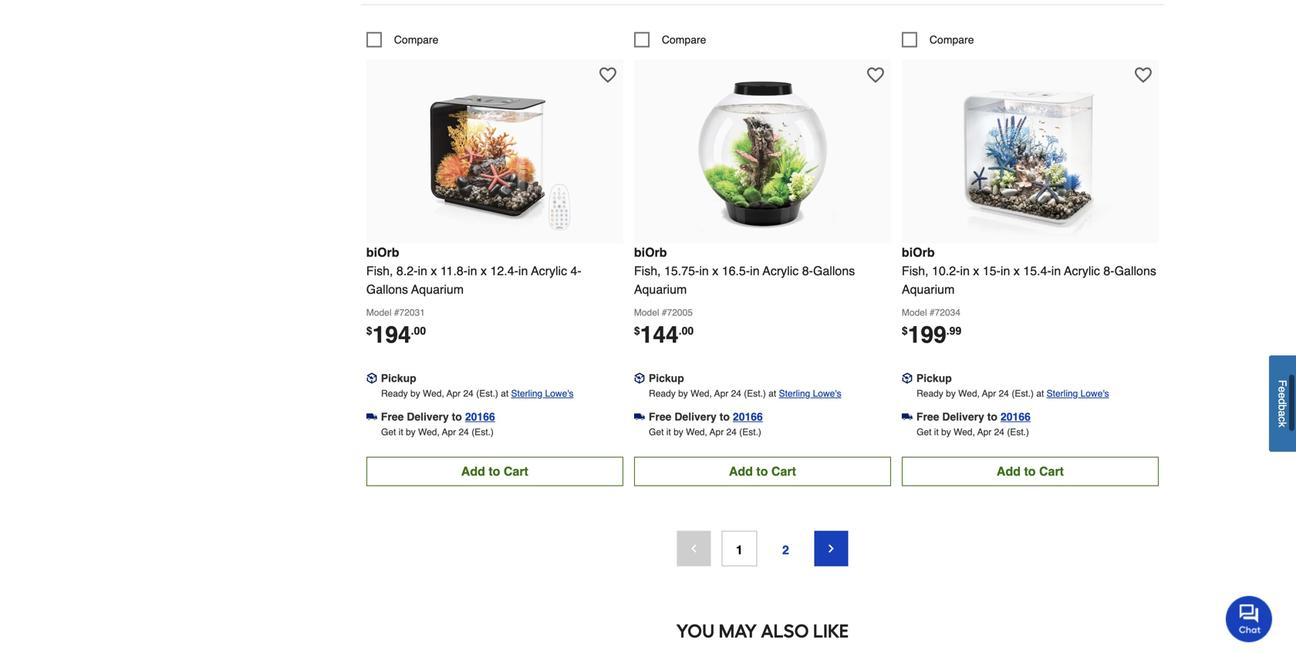 Task type: describe. For each thing, give the bounding box(es) containing it.
you
[[676, 620, 715, 643]]

free delivery to 20166 for 3rd "sterling lowe's" button's 20166 button
[[916, 411, 1031, 423]]

chat invite button image
[[1226, 596, 1273, 643]]

c
[[1276, 417, 1289, 422]]

199
[[908, 322, 946, 348]]

acrylic for fish, 10.2-in x 15-in x 15.4-in acrylic 8-gallons aquarium
[[1064, 264, 1100, 278]]

d
[[1276, 399, 1289, 405]]

f e e d b a c k
[[1276, 380, 1289, 428]]

6 in from the left
[[960, 264, 970, 278]]

b
[[1276, 405, 1289, 411]]

$ for 194
[[366, 325, 372, 337]]

f e e d b a c k button
[[1269, 356, 1296, 452]]

3 cart from the left
[[1039, 464, 1064, 479]]

1 heart outline image from the left
[[867, 67, 884, 84]]

$ for 144
[[634, 325, 640, 337]]

2 link
[[768, 531, 803, 567]]

72005
[[667, 307, 693, 318]]

arrow left image
[[688, 543, 700, 555]]

20166 button for 1st "sterling lowe's" button from the left
[[465, 409, 495, 425]]

72031
[[399, 307, 425, 318]]

$ for 199
[[902, 325, 908, 337]]

2 x from the left
[[481, 264, 487, 278]]

get for 20166 button related to 2nd "sterling lowe's" button from right
[[649, 427, 664, 438]]

model # 72034
[[902, 307, 961, 318]]

sterling for 1st "sterling lowe's" button from the left
[[511, 388, 543, 399]]

144
[[640, 322, 679, 348]]

arrow right image
[[825, 543, 837, 555]]

get it by wed, apr 24 (est.) for 1st "sterling lowe's" button from the left's 20166 button
[[381, 427, 494, 438]]

ready by wed, apr 24 (est.) at sterling lowe's for 3rd "sterling lowe's" button's 20166 button
[[917, 388, 1109, 399]]

x for fish, 8.2-in x 11.8-in x 12.4-in acrylic 4- gallons aquarium
[[431, 264, 437, 278]]

at for 3rd "sterling lowe's" button
[[1036, 388, 1044, 399]]

acrylic inside 'biorb fish, 15.75-in x 16.5-in acrylic 8-gallons aquarium'
[[763, 264, 799, 278]]

biorb for 10.2-
[[902, 245, 935, 260]]

2 sterling lowe's button from the left
[[779, 386, 841, 401]]

biorb fish, 15.75-in x 16.5-in acrylic 8-gallons aquarium image
[[678, 67, 847, 237]]

actual price $194.00 element
[[366, 322, 426, 348]]

2 in from the left
[[468, 264, 477, 278]]

biorb for 15.75-
[[634, 245, 667, 260]]

3 add from the left
[[997, 464, 1021, 479]]

actual price $144.00 element
[[634, 322, 694, 348]]

2 e from the top
[[1276, 393, 1289, 399]]

delivery for 20166 button related to 2nd "sterling lowe's" button from right
[[675, 411, 717, 423]]

$ 194 .00
[[366, 322, 426, 348]]

72034
[[935, 307, 961, 318]]

15.4-
[[1023, 264, 1051, 278]]

may
[[719, 620, 757, 643]]

1 in from the left
[[418, 264, 427, 278]]

2 it from the left
[[666, 427, 671, 438]]

2 heart outline image from the left
[[1135, 67, 1152, 84]]

4 in from the left
[[699, 264, 709, 278]]

you may also like
[[676, 620, 849, 643]]

15.75-
[[664, 264, 699, 278]]

2 add to cart from the left
[[729, 464, 796, 479]]

x for fish, 15.75-in x 16.5-in acrylic 8-gallons aquarium
[[712, 264, 718, 278]]

pickup for truck filled icon
[[916, 372, 952, 385]]

compare for 5014758725 element
[[930, 33, 974, 46]]

5014758741 element
[[634, 32, 706, 47]]

gallons inside 'biorb fish, 15.75-in x 16.5-in acrylic 8-gallons aquarium'
[[813, 264, 855, 278]]

1 add from the left
[[461, 464, 485, 479]]

8- inside 'biorb fish, 15.75-in x 16.5-in acrylic 8-gallons aquarium'
[[802, 264, 813, 278]]

biorb fish, 15.75-in x 16.5-in acrylic 8-gallons aquarium
[[634, 245, 855, 297]]

3 sterling lowe's button from the left
[[1047, 386, 1109, 401]]

8- inside 'biorb fish, 10.2-in x 15-in x 15.4-in acrylic 8-gallons aquarium'
[[1104, 264, 1115, 278]]

model for fish, 15.75-in x 16.5-in acrylic 8-gallons aquarium
[[634, 307, 659, 318]]

3 add to cart from the left
[[997, 464, 1064, 479]]

get for 1st "sterling lowe's" button from the left's 20166 button
[[381, 427, 396, 438]]

# for biorb fish, 10.2-in x 15-in x 15.4-in acrylic 8-gallons aquarium
[[930, 307, 935, 318]]

get it by wed, apr 24 (est.) for 20166 button related to 2nd "sterling lowe's" button from right
[[649, 427, 761, 438]]

20166 button for 2nd "sterling lowe's" button from right
[[733, 409, 763, 425]]

# for biorb fish, 8.2-in x 11.8-in x 12.4-in acrylic 4- gallons aquarium
[[394, 307, 399, 318]]

biorb fish, 10.2-in x 15-in x 15.4-in acrylic 8-gallons aquarium image
[[945, 67, 1115, 237]]

biorb fish, 8.2-in x 11.8-in x 12.4-in acrylic 4- gallons aquarium
[[366, 245, 582, 297]]

actual price $199.99 element
[[902, 322, 961, 348]]

at for 2nd "sterling lowe's" button from right
[[769, 388, 776, 399]]

.00 for 194
[[411, 325, 426, 337]]

8 in from the left
[[1051, 264, 1061, 278]]

11.8-
[[440, 264, 468, 278]]

12.4-
[[490, 264, 518, 278]]

gallons for fish, 10.2-in x 15-in x 15.4-in acrylic 8-gallons aquarium
[[1115, 264, 1156, 278]]

5 in from the left
[[750, 264, 760, 278]]

2 cart from the left
[[771, 464, 796, 479]]

20166 for 3rd "sterling lowe's" button's 20166 button
[[1001, 411, 1031, 423]]

1 e from the top
[[1276, 387, 1289, 393]]

model for fish, 10.2-in x 15-in x 15.4-in acrylic 8-gallons aquarium
[[902, 307, 927, 318]]



Task type: locate. For each thing, give the bounding box(es) containing it.
model up 144
[[634, 307, 659, 318]]

a
[[1276, 411, 1289, 417]]

1 add to cart button from the left
[[366, 457, 623, 486]]

24
[[463, 388, 474, 399], [731, 388, 741, 399], [999, 388, 1009, 399], [459, 427, 469, 438], [726, 427, 737, 438], [994, 427, 1004, 438]]

$ 199 .99
[[902, 322, 961, 348]]

0 horizontal spatial free
[[381, 411, 404, 423]]

sterling for 2nd "sterling lowe's" button from right
[[779, 388, 810, 399]]

1 horizontal spatial sterling
[[779, 388, 810, 399]]

pickup image
[[366, 373, 377, 384], [902, 373, 913, 384]]

acrylic for fish, 8.2-in x 11.8-in x 12.4-in acrylic 4- gallons aquarium
[[531, 264, 567, 278]]

2 aquarium from the left
[[634, 282, 687, 297]]

x for fish, 10.2-in x 15-in x 15.4-in acrylic 8-gallons aquarium
[[973, 264, 979, 278]]

1 horizontal spatial 20166 button
[[733, 409, 763, 425]]

delivery for 1st "sterling lowe's" button from the left's 20166 button
[[407, 411, 449, 423]]

5 x from the left
[[1014, 264, 1020, 278]]

0 horizontal spatial get
[[381, 427, 396, 438]]

2 horizontal spatial get it by wed, apr 24 (est.)
[[917, 427, 1029, 438]]

0 horizontal spatial add to cart button
[[366, 457, 623, 486]]

x inside 'biorb fish, 15.75-in x 16.5-in acrylic 8-gallons aquarium'
[[712, 264, 718, 278]]

fish, for fish, 10.2-in x 15-in x 15.4-in acrylic 8-gallons aquarium
[[902, 264, 929, 278]]

20166 button
[[465, 409, 495, 425], [733, 409, 763, 425], [1001, 409, 1031, 425]]

20166
[[465, 411, 495, 423], [733, 411, 763, 423], [1001, 411, 1031, 423]]

2 at from the left
[[769, 388, 776, 399]]

2 horizontal spatial $
[[902, 325, 908, 337]]

2 horizontal spatial delivery
[[942, 411, 984, 423]]

8.2-
[[396, 264, 418, 278]]

lowe's for 3rd "sterling lowe's" button
[[1081, 388, 1109, 399]]

3 it from the left
[[934, 427, 939, 438]]

3 sterling from the left
[[1047, 388, 1078, 399]]

x left 16.5-
[[712, 264, 718, 278]]

2 horizontal spatial 20166 button
[[1001, 409, 1031, 425]]

2 free delivery to 20166 from the left
[[649, 411, 763, 423]]

.00 for 144
[[679, 325, 694, 337]]

model # 72031
[[366, 307, 425, 318]]

lowe's for 2nd "sterling lowe's" button from right
[[813, 388, 841, 399]]

0 horizontal spatial fish,
[[366, 264, 393, 278]]

acrylic inside 'biorb fish, 10.2-in x 15-in x 15.4-in acrylic 8-gallons aquarium'
[[1064, 264, 1100, 278]]

acrylic
[[531, 264, 567, 278], [763, 264, 799, 278], [1064, 264, 1100, 278]]

biorb
[[366, 245, 399, 260], [634, 245, 667, 260], [902, 245, 935, 260]]

1 sterling lowe's button from the left
[[511, 386, 574, 401]]

at for 1st "sterling lowe's" button from the left
[[501, 388, 509, 399]]

x left the 12.4-
[[481, 264, 487, 278]]

2 fish, from the left
[[634, 264, 661, 278]]

in left 4-
[[518, 264, 528, 278]]

1 horizontal spatial acrylic
[[763, 264, 799, 278]]

2 horizontal spatial ready by wed, apr 24 (est.) at sterling lowe's
[[917, 388, 1109, 399]]

model # 72005
[[634, 307, 693, 318]]

1 horizontal spatial fish,
[[634, 264, 661, 278]]

acrylic right 16.5-
[[763, 264, 799, 278]]

biorb up 8.2-
[[366, 245, 399, 260]]

3 free delivery to 20166 from the left
[[916, 411, 1031, 423]]

.99
[[946, 325, 961, 337]]

0 horizontal spatial add to cart
[[461, 464, 528, 479]]

16.5-
[[722, 264, 750, 278]]

3 biorb from the left
[[902, 245, 935, 260]]

0 horizontal spatial .00
[[411, 325, 426, 337]]

in left 16.5-
[[699, 264, 709, 278]]

1 truck filled image from the left
[[366, 412, 377, 422]]

0 horizontal spatial pickup
[[381, 372, 416, 385]]

model up 194
[[366, 307, 392, 318]]

f
[[1276, 380, 1289, 387]]

biorb inside 'biorb fish, 15.75-in x 16.5-in acrylic 8-gallons aquarium'
[[634, 245, 667, 260]]

8-
[[802, 264, 813, 278], [1104, 264, 1115, 278]]

add
[[461, 464, 485, 479], [729, 464, 753, 479], [997, 464, 1021, 479]]

$ down model # 72034 on the right top of page
[[902, 325, 908, 337]]

biorb for 8.2-
[[366, 245, 399, 260]]

fish, left 15.75-
[[634, 264, 661, 278]]

3 ready from the left
[[917, 388, 943, 399]]

20166 button for 3rd "sterling lowe's" button
[[1001, 409, 1031, 425]]

heart outline image
[[599, 67, 616, 84]]

pickup down $ 199 .99
[[916, 372, 952, 385]]

1 fish, from the left
[[366, 264, 393, 278]]

1 20166 from the left
[[465, 411, 495, 423]]

3 aquarium from the left
[[902, 282, 955, 297]]

0 horizontal spatial cart
[[504, 464, 528, 479]]

biorb up 10.2- at the top right of page
[[902, 245, 935, 260]]

2 horizontal spatial sterling
[[1047, 388, 1078, 399]]

$ down model # 72031
[[366, 325, 372, 337]]

x left 11.8-
[[431, 264, 437, 278]]

cart
[[504, 464, 528, 479], [771, 464, 796, 479], [1039, 464, 1064, 479]]

3 get it by wed, apr 24 (est.) from the left
[[917, 427, 1029, 438]]

1 model from the left
[[366, 307, 392, 318]]

3 free from the left
[[916, 411, 939, 423]]

also
[[761, 620, 809, 643]]

truck filled image for 20166 button related to 2nd "sterling lowe's" button from right
[[634, 412, 645, 422]]

1 horizontal spatial truck filled image
[[634, 412, 645, 422]]

1 horizontal spatial delivery
[[675, 411, 717, 423]]

2 sterling from the left
[[779, 388, 810, 399]]

2 20166 button from the left
[[733, 409, 763, 425]]

# for biorb fish, 15.75-in x 16.5-in acrylic 8-gallons aquarium
[[662, 307, 667, 318]]

aquarium up model # 72005
[[634, 282, 687, 297]]

delivery
[[407, 411, 449, 423], [675, 411, 717, 423], [942, 411, 984, 423]]

1
[[736, 543, 743, 557]]

fish, inside 'biorb fish, 10.2-in x 15-in x 15.4-in acrylic 8-gallons aquarium'
[[902, 264, 929, 278]]

aquarium inside 'biorb fish, 15.75-in x 16.5-in acrylic 8-gallons aquarium'
[[634, 282, 687, 297]]

.00 inside $ 194 .00
[[411, 325, 426, 337]]

0 horizontal spatial lowe's
[[545, 388, 574, 399]]

0 horizontal spatial add
[[461, 464, 485, 479]]

get
[[381, 427, 396, 438], [649, 427, 664, 438], [917, 427, 932, 438]]

0 horizontal spatial heart outline image
[[867, 67, 884, 84]]

1 pickup from the left
[[381, 372, 416, 385]]

2 horizontal spatial biorb
[[902, 245, 935, 260]]

3 get from the left
[[917, 427, 932, 438]]

0 horizontal spatial #
[[394, 307, 399, 318]]

e up the b
[[1276, 393, 1289, 399]]

0 horizontal spatial sterling
[[511, 388, 543, 399]]

pickup image for truck filled icon
[[902, 373, 913, 384]]

194
[[372, 322, 411, 348]]

0 horizontal spatial it
[[399, 427, 403, 438]]

k
[[1276, 422, 1289, 428]]

2 horizontal spatial gallons
[[1115, 264, 1156, 278]]

2 ready by wed, apr 24 (est.) at sterling lowe's from the left
[[649, 388, 841, 399]]

1 free delivery to 20166 from the left
[[381, 411, 495, 423]]

pickup image
[[634, 373, 645, 384]]

(est.)
[[476, 388, 498, 399], [744, 388, 766, 399], [1012, 388, 1034, 399], [472, 427, 494, 438], [739, 427, 761, 438], [1007, 427, 1029, 438]]

0 horizontal spatial model
[[366, 307, 392, 318]]

2 horizontal spatial free
[[916, 411, 939, 423]]

free delivery to 20166 for 1st "sterling lowe's" button from the left's 20166 button
[[381, 411, 495, 423]]

2 horizontal spatial sterling lowe's button
[[1047, 386, 1109, 401]]

1 horizontal spatial biorb
[[634, 245, 667, 260]]

2 acrylic from the left
[[763, 264, 799, 278]]

model
[[366, 307, 392, 318], [634, 307, 659, 318], [902, 307, 927, 318]]

1 cart from the left
[[504, 464, 528, 479]]

2 horizontal spatial at
[[1036, 388, 1044, 399]]

3 pickup from the left
[[916, 372, 952, 385]]

in left 15-
[[960, 264, 970, 278]]

2 model from the left
[[634, 307, 659, 318]]

2
[[782, 543, 789, 557]]

biorb fish, 10.2-in x 15-in x 15.4-in acrylic 8-gallons aquarium
[[902, 245, 1156, 297]]

2 add from the left
[[729, 464, 753, 479]]

2 get from the left
[[649, 427, 664, 438]]

fish, left 8.2-
[[366, 264, 393, 278]]

it
[[399, 427, 403, 438], [666, 427, 671, 438], [934, 427, 939, 438]]

get it by wed, apr 24 (est.) for 3rd "sterling lowe's" button's 20166 button
[[917, 427, 1029, 438]]

2 pickup image from the left
[[902, 373, 913, 384]]

3 20166 from the left
[[1001, 411, 1031, 423]]

wed,
[[423, 388, 444, 399], [691, 388, 712, 399], [958, 388, 980, 399], [418, 427, 440, 438], [686, 427, 707, 438], [954, 427, 975, 438]]

1 ready from the left
[[381, 388, 408, 399]]

free delivery to 20166
[[381, 411, 495, 423], [649, 411, 763, 423], [916, 411, 1031, 423]]

biorb up 15.75-
[[634, 245, 667, 260]]

1 horizontal spatial it
[[666, 427, 671, 438]]

0 horizontal spatial ready by wed, apr 24 (est.) at sterling lowe's
[[381, 388, 574, 399]]

compare inside 5014758741 element
[[662, 33, 706, 46]]

fish, inside 'biorb fish, 15.75-in x 16.5-in acrylic 8-gallons aquarium'
[[634, 264, 661, 278]]

1 it from the left
[[399, 427, 403, 438]]

2 horizontal spatial add to cart
[[997, 464, 1064, 479]]

sterling for 3rd "sterling lowe's" button
[[1047, 388, 1078, 399]]

3 # from the left
[[930, 307, 935, 318]]

compare for 5014758741 element
[[662, 33, 706, 46]]

ready down $ 194 .00
[[381, 388, 408, 399]]

8- right 15.4-
[[1104, 264, 1115, 278]]

0 horizontal spatial get it by wed, apr 24 (est.)
[[381, 427, 494, 438]]

0 horizontal spatial 20166
[[465, 411, 495, 423]]

free delivery to 20166 for 20166 button related to 2nd "sterling lowe's" button from right
[[649, 411, 763, 423]]

1 horizontal spatial 20166
[[733, 411, 763, 423]]

0 horizontal spatial 20166 button
[[465, 409, 495, 425]]

acrylic right 15.4-
[[1064, 264, 1100, 278]]

1 horizontal spatial ready by wed, apr 24 (est.) at sterling lowe's
[[649, 388, 841, 399]]

.00
[[411, 325, 426, 337], [679, 325, 694, 337]]

compare inside 5014758677 element
[[394, 33, 439, 46]]

2 free from the left
[[649, 411, 672, 423]]

2 horizontal spatial free delivery to 20166
[[916, 411, 1031, 423]]

1 x from the left
[[431, 264, 437, 278]]

truck filled image
[[366, 412, 377, 422], [634, 412, 645, 422]]

1 horizontal spatial pickup
[[649, 372, 684, 385]]

2 horizontal spatial #
[[930, 307, 935, 318]]

add to cart button
[[366, 457, 623, 486], [634, 457, 891, 486], [902, 457, 1159, 486]]

fish, left 10.2- at the top right of page
[[902, 264, 929, 278]]

0 horizontal spatial acrylic
[[531, 264, 567, 278]]

2 horizontal spatial pickup
[[916, 372, 952, 385]]

2 add to cart button from the left
[[634, 457, 891, 486]]

1 $ from the left
[[366, 325, 372, 337]]

#
[[394, 307, 399, 318], [662, 307, 667, 318], [930, 307, 935, 318]]

aquarium for fish, 8.2-in x 11.8-in x 12.4-in acrylic 4- gallons aquarium
[[411, 282, 464, 297]]

truck filled image for 1st "sterling lowe's" button from the left's 20166 button
[[366, 412, 377, 422]]

gallons
[[813, 264, 855, 278], [1115, 264, 1156, 278], [366, 282, 408, 297]]

0 horizontal spatial biorb
[[366, 245, 399, 260]]

20166 for 1st "sterling lowe's" button from the left's 20166 button
[[465, 411, 495, 423]]

1 add to cart from the left
[[461, 464, 528, 479]]

aquarium up model # 72034 on the right top of page
[[902, 282, 955, 297]]

1 biorb from the left
[[366, 245, 399, 260]]

1 horizontal spatial .00
[[679, 325, 694, 337]]

.00 down "72005"
[[679, 325, 694, 337]]

1 horizontal spatial 8-
[[1104, 264, 1115, 278]]

0 horizontal spatial sterling lowe's button
[[511, 386, 574, 401]]

# up actual price $144.00 element
[[662, 307, 667, 318]]

3 ready by wed, apr 24 (est.) at sterling lowe's from the left
[[917, 388, 1109, 399]]

1 acrylic from the left
[[531, 264, 567, 278]]

in left 11.8-
[[418, 264, 427, 278]]

10.2-
[[932, 264, 960, 278]]

# up actual price $199.99 element on the right of page
[[930, 307, 935, 318]]

3 in from the left
[[518, 264, 528, 278]]

1 aquarium from the left
[[411, 282, 464, 297]]

0 horizontal spatial free delivery to 20166
[[381, 411, 495, 423]]

to
[[452, 411, 462, 423], [720, 411, 730, 423], [987, 411, 998, 423], [489, 464, 500, 479], [756, 464, 768, 479], [1024, 464, 1036, 479]]

ready by wed, apr 24 (est.) at sterling lowe's for 20166 button related to 2nd "sterling lowe's" button from right
[[649, 388, 841, 399]]

0 horizontal spatial gallons
[[366, 282, 408, 297]]

2 truck filled image from the left
[[634, 412, 645, 422]]

pickup image up truck filled icon
[[902, 373, 913, 384]]

0 horizontal spatial $
[[366, 325, 372, 337]]

$
[[366, 325, 372, 337], [634, 325, 640, 337], [902, 325, 908, 337]]

compare inside 5014758725 element
[[930, 33, 974, 46]]

4-
[[571, 264, 582, 278]]

1 horizontal spatial get
[[649, 427, 664, 438]]

2 horizontal spatial ready
[[917, 388, 943, 399]]

in left the 12.4-
[[468, 264, 477, 278]]

2 horizontal spatial add
[[997, 464, 1021, 479]]

1 20166 button from the left
[[465, 409, 495, 425]]

pickup for truck filled image related to 20166 button related to 2nd "sterling lowe's" button from right
[[649, 372, 684, 385]]

$ inside $ 144 .00
[[634, 325, 640, 337]]

0 horizontal spatial at
[[501, 388, 509, 399]]

1 .00 from the left
[[411, 325, 426, 337]]

0 horizontal spatial 8-
[[802, 264, 813, 278]]

model up 199
[[902, 307, 927, 318]]

2 pickup from the left
[[649, 372, 684, 385]]

2 ready from the left
[[649, 388, 676, 399]]

pickup
[[381, 372, 416, 385], [649, 372, 684, 385], [916, 372, 952, 385]]

3 model from the left
[[902, 307, 927, 318]]

1 horizontal spatial lowe's
[[813, 388, 841, 399]]

2 horizontal spatial cart
[[1039, 464, 1064, 479]]

add to cart
[[461, 464, 528, 479], [729, 464, 796, 479], [997, 464, 1064, 479]]

sterling
[[511, 388, 543, 399], [779, 388, 810, 399], [1047, 388, 1078, 399]]

e
[[1276, 387, 1289, 393], [1276, 393, 1289, 399]]

1 at from the left
[[501, 388, 509, 399]]

1 link
[[722, 531, 757, 567]]

2 horizontal spatial get
[[917, 427, 932, 438]]

1 ready by wed, apr 24 (est.) at sterling lowe's from the left
[[381, 388, 574, 399]]

1 lowe's from the left
[[545, 388, 574, 399]]

$ inside $ 194 .00
[[366, 325, 372, 337]]

fish, for fish, 15.75-in x 16.5-in acrylic 8-gallons aquarium
[[634, 264, 661, 278]]

1 delivery from the left
[[407, 411, 449, 423]]

aquarium inside biorb fish, 8.2-in x 11.8-in x 12.4-in acrylic 4- gallons aquarium
[[411, 282, 464, 297]]

1 horizontal spatial cart
[[771, 464, 796, 479]]

lowe's
[[545, 388, 574, 399], [813, 388, 841, 399], [1081, 388, 1109, 399]]

.00 down 72031
[[411, 325, 426, 337]]

compare for 5014758677 element in the left of the page
[[394, 33, 439, 46]]

1 horizontal spatial at
[[769, 388, 776, 399]]

3 delivery from the left
[[942, 411, 984, 423]]

3 $ from the left
[[902, 325, 908, 337]]

by
[[410, 388, 420, 399], [678, 388, 688, 399], [946, 388, 956, 399], [406, 427, 416, 438], [674, 427, 683, 438], [941, 427, 951, 438]]

1 horizontal spatial add
[[729, 464, 753, 479]]

at
[[501, 388, 509, 399], [769, 388, 776, 399], [1036, 388, 1044, 399]]

fish, for fish, 8.2-in x 11.8-in x 12.4-in acrylic 4- gallons aquarium
[[366, 264, 393, 278]]

gallons inside 'biorb fish, 10.2-in x 15-in x 15.4-in acrylic 8-gallons aquarium'
[[1115, 264, 1156, 278]]

fish, inside biorb fish, 8.2-in x 11.8-in x 12.4-in acrylic 4- gallons aquarium
[[366, 264, 393, 278]]

lowe's for 1st "sterling lowe's" button from the left
[[545, 388, 574, 399]]

1 8- from the left
[[802, 264, 813, 278]]

ready by wed, apr 24 (est.) at sterling lowe's for 1st "sterling lowe's" button from the left's 20166 button
[[381, 388, 574, 399]]

8- right 16.5-
[[802, 264, 813, 278]]

1 horizontal spatial heart outline image
[[1135, 67, 1152, 84]]

1 horizontal spatial free delivery to 20166
[[649, 411, 763, 423]]

x left 15.4-
[[1014, 264, 1020, 278]]

7 in from the left
[[1001, 264, 1010, 278]]

2 horizontal spatial it
[[934, 427, 939, 438]]

3 at from the left
[[1036, 388, 1044, 399]]

e up d
[[1276, 387, 1289, 393]]

ready down actual price $199.99 element on the right of page
[[917, 388, 943, 399]]

2 horizontal spatial lowe's
[[1081, 388, 1109, 399]]

0 horizontal spatial delivery
[[407, 411, 449, 423]]

1 sterling from the left
[[511, 388, 543, 399]]

in
[[418, 264, 427, 278], [468, 264, 477, 278], [518, 264, 528, 278], [699, 264, 709, 278], [750, 264, 760, 278], [960, 264, 970, 278], [1001, 264, 1010, 278], [1051, 264, 1061, 278]]

pickup down actual price $194.00 "element"
[[381, 372, 416, 385]]

2 20166 from the left
[[733, 411, 763, 423]]

2 horizontal spatial add to cart button
[[902, 457, 1159, 486]]

ready by wed, apr 24 (est.) at sterling lowe's
[[381, 388, 574, 399], [649, 388, 841, 399], [917, 388, 1109, 399]]

2 $ from the left
[[634, 325, 640, 337]]

pickup image for truck filled image associated with 1st "sterling lowe's" button from the left's 20166 button
[[366, 373, 377, 384]]

in right 15.75-
[[750, 264, 760, 278]]

$ inside $ 199 .99
[[902, 325, 908, 337]]

x
[[431, 264, 437, 278], [481, 264, 487, 278], [712, 264, 718, 278], [973, 264, 979, 278], [1014, 264, 1020, 278]]

gallons inside biorb fish, 8.2-in x 11.8-in x 12.4-in acrylic 4- gallons aquarium
[[366, 282, 408, 297]]

2 horizontal spatial fish,
[[902, 264, 929, 278]]

2 get it by wed, apr 24 (est.) from the left
[[649, 427, 761, 438]]

pickup right pickup image
[[649, 372, 684, 385]]

0 horizontal spatial ready
[[381, 388, 408, 399]]

fish,
[[366, 264, 393, 278], [634, 264, 661, 278], [902, 264, 929, 278]]

1 horizontal spatial aquarium
[[634, 282, 687, 297]]

1 compare from the left
[[394, 33, 439, 46]]

15-
[[983, 264, 1001, 278]]

3 20166 button from the left
[[1001, 409, 1031, 425]]

3 lowe's from the left
[[1081, 388, 1109, 399]]

2 delivery from the left
[[675, 411, 717, 423]]

2 lowe's from the left
[[813, 388, 841, 399]]

1 horizontal spatial add to cart
[[729, 464, 796, 479]]

20166 for 20166 button related to 2nd "sterling lowe's" button from right
[[733, 411, 763, 423]]

x left 15-
[[973, 264, 979, 278]]

1 pickup image from the left
[[366, 373, 377, 384]]

2 horizontal spatial compare
[[930, 33, 974, 46]]

3 add to cart button from the left
[[902, 457, 1159, 486]]

ready down $ 144 .00
[[649, 388, 676, 399]]

0 horizontal spatial aquarium
[[411, 282, 464, 297]]

model for fish, 8.2-in x 11.8-in x 12.4-in acrylic 4- gallons aquarium
[[366, 307, 392, 318]]

2 horizontal spatial 20166
[[1001, 411, 1031, 423]]

1 horizontal spatial #
[[662, 307, 667, 318]]

1 free from the left
[[381, 411, 404, 423]]

ready
[[381, 388, 408, 399], [649, 388, 676, 399], [917, 388, 943, 399]]

5014758725 element
[[902, 32, 974, 47]]

aquarium
[[411, 282, 464, 297], [634, 282, 687, 297], [902, 282, 955, 297]]

.00 inside $ 144 .00
[[679, 325, 694, 337]]

gallons for fish, 8.2-in x 11.8-in x 12.4-in acrylic 4- gallons aquarium
[[366, 282, 408, 297]]

1 horizontal spatial gallons
[[813, 264, 855, 278]]

2 horizontal spatial aquarium
[[902, 282, 955, 297]]

0 horizontal spatial compare
[[394, 33, 439, 46]]

1 horizontal spatial model
[[634, 307, 659, 318]]

get for 3rd "sterling lowe's" button's 20166 button
[[917, 427, 932, 438]]

5014758677 element
[[366, 32, 439, 47]]

1 get it by wed, apr 24 (est.) from the left
[[381, 427, 494, 438]]

1 horizontal spatial sterling lowe's button
[[779, 386, 841, 401]]

$ 144 .00
[[634, 322, 694, 348]]

0 horizontal spatial pickup image
[[366, 373, 377, 384]]

3 x from the left
[[712, 264, 718, 278]]

1 get from the left
[[381, 427, 396, 438]]

aquarium for fish, 10.2-in x 15-in x 15.4-in acrylic 8-gallons aquarium
[[902, 282, 955, 297]]

2 8- from the left
[[1104, 264, 1115, 278]]

2 horizontal spatial model
[[902, 307, 927, 318]]

apr
[[447, 388, 461, 399], [714, 388, 728, 399], [982, 388, 996, 399], [442, 427, 456, 438], [710, 427, 724, 438], [977, 427, 992, 438]]

get it by wed, apr 24 (est.)
[[381, 427, 494, 438], [649, 427, 761, 438], [917, 427, 1029, 438]]

1 horizontal spatial pickup image
[[902, 373, 913, 384]]

1 horizontal spatial $
[[634, 325, 640, 337]]

acrylic left 4-
[[531, 264, 567, 278]]

truck filled image
[[902, 412, 913, 422]]

like
[[813, 620, 849, 643]]

compare
[[394, 33, 439, 46], [662, 33, 706, 46], [930, 33, 974, 46]]

free
[[381, 411, 404, 423], [649, 411, 672, 423], [916, 411, 939, 423]]

2 horizontal spatial acrylic
[[1064, 264, 1100, 278]]

0 horizontal spatial truck filled image
[[366, 412, 377, 422]]

1 horizontal spatial free
[[649, 411, 672, 423]]

in right 15-
[[1051, 264, 1061, 278]]

4 x from the left
[[973, 264, 979, 278]]

1 horizontal spatial add to cart button
[[634, 457, 891, 486]]

2 biorb from the left
[[634, 245, 667, 260]]

biorb fish, 8.2-in x 11.8-in x 12.4-in acrylic 4-gallons aquarium image
[[410, 67, 580, 237]]

2 # from the left
[[662, 307, 667, 318]]

acrylic inside biorb fish, 8.2-in x 11.8-in x 12.4-in acrylic 4- gallons aquarium
[[531, 264, 567, 278]]

1 horizontal spatial compare
[[662, 33, 706, 46]]

aquarium inside 'biorb fish, 10.2-in x 15-in x 15.4-in acrylic 8-gallons aquarium'
[[902, 282, 955, 297]]

aquarium down 11.8-
[[411, 282, 464, 297]]

1 horizontal spatial ready
[[649, 388, 676, 399]]

3 fish, from the left
[[902, 264, 929, 278]]

in left 15.4-
[[1001, 264, 1010, 278]]

1 horizontal spatial get it by wed, apr 24 (est.)
[[649, 427, 761, 438]]

heart outline image
[[867, 67, 884, 84], [1135, 67, 1152, 84]]

$ down model # 72005
[[634, 325, 640, 337]]

biorb inside biorb fish, 8.2-in x 11.8-in x 12.4-in acrylic 4- gallons aquarium
[[366, 245, 399, 260]]

delivery for 3rd "sterling lowe's" button's 20166 button
[[942, 411, 984, 423]]

pickup for truck filled image associated with 1st "sterling lowe's" button from the left's 20166 button
[[381, 372, 416, 385]]

3 compare from the left
[[930, 33, 974, 46]]

pickup image down 194
[[366, 373, 377, 384]]

# up $ 194 .00
[[394, 307, 399, 318]]

sterling lowe's button
[[511, 386, 574, 401], [779, 386, 841, 401], [1047, 386, 1109, 401]]

biorb inside 'biorb fish, 10.2-in x 15-in x 15.4-in acrylic 8-gallons aquarium'
[[902, 245, 935, 260]]



Task type: vqa. For each thing, say whether or not it's contained in the screenshot.
fifth in from the right
yes



